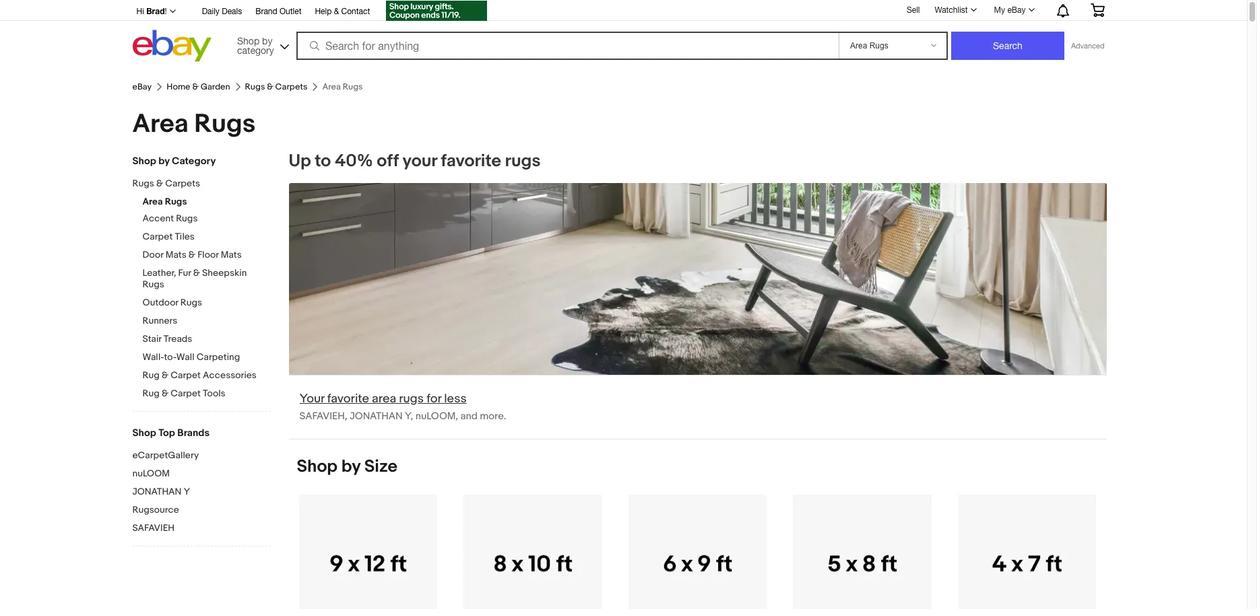 Task type: describe. For each thing, give the bounding box(es) containing it.
shop by category
[[237, 35, 274, 56]]

shop by category
[[132, 155, 216, 168]]

carpets for rugs & carpets area rugs accent rugs carpet tiles door mats & floor mats leather, fur & sheepskin rugs outdoor rugs runners stair treads wall-to-wall carpeting rug & carpet accessories rug & carpet tools
[[165, 178, 200, 189]]

rugs inside your favorite area rugs for less safavieh, jonathan y, nuloom, and more.
[[399, 392, 424, 407]]

rug & carpet accessories link
[[142, 370, 270, 383]]

sell
[[907, 5, 920, 15]]

home & garden link
[[167, 82, 230, 92]]

2 rug from the top
[[142, 388, 160, 400]]

my
[[994, 5, 1005, 15]]

your
[[299, 392, 325, 407]]

stair
[[142, 333, 161, 345]]

nuloom
[[132, 468, 170, 480]]

rugs down garden
[[194, 108, 256, 140]]

area inside rugs & carpets area rugs accent rugs carpet tiles door mats & floor mats leather, fur & sheepskin rugs outdoor rugs runners stair treads wall-to-wall carpeting rug & carpet accessories rug & carpet tools
[[142, 196, 163, 208]]

more.
[[480, 410, 506, 423]]

watchlist link
[[927, 2, 983, 18]]

your shopping cart image
[[1090, 3, 1105, 17]]

size
[[364, 457, 398, 478]]

garden
[[201, 82, 230, 92]]

rugs down shop by category
[[132, 178, 154, 189]]

none text field containing your favorite area rugs for less
[[289, 183, 1107, 439]]

for
[[427, 392, 441, 407]]

to
[[315, 151, 331, 172]]

rugsource link
[[132, 505, 270, 517]]

leather,
[[142, 267, 176, 279]]

rugs & carpets
[[245, 82, 307, 92]]

1 vertical spatial carpet
[[171, 370, 201, 381]]

shop by category banner
[[129, 0, 1115, 65]]

wall
[[176, 352, 194, 363]]

carpeting
[[197, 352, 240, 363]]

accent rugs link
[[142, 213, 270, 226]]

40%
[[335, 151, 373, 172]]

safavieh,
[[299, 410, 347, 423]]

outdoor
[[142, 297, 178, 309]]

door mats & floor mats link
[[142, 249, 270, 262]]

floor
[[197, 249, 219, 261]]

hi
[[136, 7, 144, 16]]

1 vertical spatial rugs & carpets link
[[132, 178, 260, 191]]

shop for shop by category
[[237, 35, 260, 46]]

sheepskin
[[202, 267, 247, 279]]

shop for shop by size
[[297, 457, 338, 478]]

rugs down category in the left top of the page
[[245, 82, 265, 92]]

watchlist
[[935, 5, 968, 15]]

daily
[[202, 7, 220, 16]]

1 rug from the top
[[142, 370, 160, 381]]

outdoor rugs link
[[142, 297, 270, 310]]

treads
[[164, 333, 192, 345]]

jonathan inside your favorite area rugs for less safavieh, jonathan y, nuloom, and more.
[[350, 410, 403, 423]]

2 mats from the left
[[221, 249, 242, 261]]

y
[[184, 486, 190, 498]]

my ebay link
[[987, 2, 1041, 18]]

rugs up runners link
[[180, 297, 202, 309]]

ecarpetgallery
[[132, 450, 199, 461]]

0 horizontal spatial ebay
[[132, 82, 152, 92]]

help & contact
[[315, 7, 370, 16]]

top
[[158, 427, 175, 440]]

brand outlet link
[[255, 5, 301, 20]]

accessories
[[203, 370, 257, 381]]

safavieh link
[[132, 523, 270, 536]]

daily deals
[[202, 7, 242, 16]]

to-
[[164, 352, 176, 363]]

main content containing up to 40% off your favorite rugs
[[281, 151, 1115, 610]]

area
[[372, 392, 396, 407]]

runners link
[[142, 315, 270, 328]]

nuloom,
[[415, 410, 458, 423]]

stair treads link
[[142, 333, 270, 346]]

help & contact link
[[315, 5, 370, 20]]

fur
[[178, 267, 191, 279]]

brad
[[146, 6, 165, 16]]

deals
[[222, 7, 242, 16]]

y,
[[405, 410, 413, 423]]

shop for shop by category
[[132, 155, 156, 168]]

carpets for rugs & carpets
[[275, 82, 307, 92]]

rugs up accent
[[165, 196, 187, 208]]

jonathan y link
[[132, 486, 270, 499]]

get the coupon image
[[386, 1, 487, 21]]



Task type: vqa. For each thing, say whether or not it's contained in the screenshot.
"perfect"
no



Task type: locate. For each thing, give the bounding box(es) containing it.
1 vertical spatial favorite
[[327, 392, 369, 407]]

my ebay
[[994, 5, 1026, 15]]

by for size
[[341, 457, 360, 478]]

jonathan down area
[[350, 410, 403, 423]]

by down brand
[[262, 35, 272, 46]]

shop top brands
[[132, 427, 210, 440]]

home & garden
[[167, 82, 230, 92]]

1 vertical spatial rug
[[142, 388, 160, 400]]

0 horizontal spatial favorite
[[327, 392, 369, 407]]

0 vertical spatial by
[[262, 35, 272, 46]]

0 vertical spatial rugs & carpets link
[[245, 82, 307, 92]]

door
[[142, 249, 163, 261]]

home
[[167, 82, 190, 92]]

1 horizontal spatial favorite
[[441, 151, 501, 172]]

rugs & carpets link down category at the left top of page
[[132, 178, 260, 191]]

0 vertical spatial area
[[132, 108, 188, 140]]

rugs up outdoor
[[142, 279, 164, 290]]

0 horizontal spatial jonathan
[[132, 486, 182, 498]]

1 vertical spatial ebay
[[132, 82, 152, 92]]

area up shop by category
[[132, 108, 188, 140]]

category
[[237, 45, 274, 56]]

shop
[[237, 35, 260, 46], [132, 155, 156, 168], [132, 427, 156, 440], [297, 457, 338, 478]]

2 vertical spatial by
[[341, 457, 360, 478]]

shop down safavieh,
[[297, 457, 338, 478]]

sell link
[[901, 5, 926, 15]]

account navigation
[[129, 0, 1115, 23]]

1 horizontal spatial by
[[262, 35, 272, 46]]

carpets inside rugs & carpets area rugs accent rugs carpet tiles door mats & floor mats leather, fur & sheepskin rugs outdoor rugs runners stair treads wall-to-wall carpeting rug & carpet accessories rug & carpet tools
[[165, 178, 200, 189]]

category
[[172, 155, 216, 168]]

by
[[262, 35, 272, 46], [158, 155, 170, 168], [341, 457, 360, 478]]

rugsource
[[132, 505, 179, 516]]

0 vertical spatial rugs
[[505, 151, 541, 172]]

rugs up tiles
[[176, 213, 198, 224]]

rug & carpet tools link
[[142, 388, 270, 401]]

1 vertical spatial area
[[142, 196, 163, 208]]

carpets down shop by category dropdown button
[[275, 82, 307, 92]]

tools
[[203, 388, 225, 400]]

0 vertical spatial carpet
[[142, 231, 173, 243]]

contact
[[341, 7, 370, 16]]

jonathan inside "ecarpetgallery nuloom jonathan y rugsource safavieh"
[[132, 486, 182, 498]]

ecarpetgallery link
[[132, 450, 270, 463]]

shop down deals in the left of the page
[[237, 35, 260, 46]]

1 vertical spatial jonathan
[[132, 486, 182, 498]]

shop for shop top brands
[[132, 427, 156, 440]]

your
[[403, 151, 437, 172]]

advanced
[[1071, 42, 1105, 50]]

0 vertical spatial ebay
[[1007, 5, 1026, 15]]

0 vertical spatial jonathan
[[350, 410, 403, 423]]

less
[[444, 392, 467, 407]]

None text field
[[289, 183, 1107, 439]]

ebay left home
[[132, 82, 152, 92]]

shop inside main content
[[297, 457, 338, 478]]

area rugs
[[132, 108, 256, 140]]

nuloom link
[[132, 468, 270, 481]]

mats up sheepskin
[[221, 249, 242, 261]]

favorite right your at the left of page
[[441, 151, 501, 172]]

leather, fur & sheepskin rugs link
[[142, 267, 270, 292]]

none submit inside the shop by category banner
[[951, 32, 1064, 60]]

0 horizontal spatial carpets
[[165, 178, 200, 189]]

by left size
[[341, 457, 360, 478]]

0 vertical spatial favorite
[[441, 151, 501, 172]]

up
[[289, 151, 311, 172]]

ebay link
[[132, 82, 152, 92]]

shop left top
[[132, 427, 156, 440]]

by left category at the left top of page
[[158, 155, 170, 168]]

0 horizontal spatial by
[[158, 155, 170, 168]]

0 horizontal spatial rugs
[[399, 392, 424, 407]]

1 horizontal spatial mats
[[221, 249, 242, 261]]

jonathan
[[350, 410, 403, 423], [132, 486, 182, 498]]

1 horizontal spatial carpets
[[275, 82, 307, 92]]

1 vertical spatial carpets
[[165, 178, 200, 189]]

brand outlet
[[255, 7, 301, 16]]

None submit
[[951, 32, 1064, 60]]

0 horizontal spatial mats
[[166, 249, 186, 261]]

shop by category button
[[231, 30, 292, 59]]

2 horizontal spatial by
[[341, 457, 360, 478]]

wall-
[[142, 352, 164, 363]]

by for category
[[158, 155, 170, 168]]

1 vertical spatial rugs
[[399, 392, 424, 407]]

ebay
[[1007, 5, 1026, 15], [132, 82, 152, 92]]

tiles
[[175, 231, 195, 243]]

accent
[[142, 213, 174, 224]]

1 vertical spatial by
[[158, 155, 170, 168]]

jonathan up rugsource
[[132, 486, 182, 498]]

ebay right my
[[1007, 5, 1026, 15]]

rugs & carpets link
[[245, 82, 307, 92], [132, 178, 260, 191]]

0 vertical spatial carpets
[[275, 82, 307, 92]]

daily deals link
[[202, 5, 242, 20]]

1 horizontal spatial rugs
[[505, 151, 541, 172]]

brands
[[177, 427, 210, 440]]

carpet tiles link
[[142, 231, 270, 244]]

mats
[[166, 249, 186, 261], [221, 249, 242, 261]]

!
[[165, 7, 167, 16]]

mats up fur
[[166, 249, 186, 261]]

carpet down wall
[[171, 370, 201, 381]]

shop inside shop by category
[[237, 35, 260, 46]]

help
[[315, 7, 332, 16]]

favorite
[[441, 151, 501, 172], [327, 392, 369, 407]]

safavieh
[[132, 523, 175, 534]]

1 mats from the left
[[166, 249, 186, 261]]

2 vertical spatial carpet
[[171, 388, 201, 400]]

1 horizontal spatial jonathan
[[350, 410, 403, 423]]

carpet down "rug & carpet accessories" link
[[171, 388, 201, 400]]

brand
[[255, 7, 277, 16]]

ebay inside "link"
[[1007, 5, 1026, 15]]

area
[[132, 108, 188, 140], [142, 196, 163, 208]]

and
[[460, 410, 478, 423]]

up to 40% off your favorite rugs
[[289, 151, 541, 172]]

your favorite area rugs for less safavieh, jonathan y, nuloom, and more.
[[299, 392, 506, 423]]

carpets down shop by category
[[165, 178, 200, 189]]

favorite inside your favorite area rugs for less safavieh, jonathan y, nuloom, and more.
[[327, 392, 369, 407]]

rugs & carpets link down category in the left top of the page
[[245, 82, 307, 92]]

shop by size
[[297, 457, 398, 478]]

area up accent
[[142, 196, 163, 208]]

main content
[[281, 151, 1115, 610]]

0 vertical spatial rug
[[142, 370, 160, 381]]

carpet down accent
[[142, 231, 173, 243]]

1 horizontal spatial ebay
[[1007, 5, 1026, 15]]

shop left category at the left top of page
[[132, 155, 156, 168]]

by for category
[[262, 35, 272, 46]]

rug
[[142, 370, 160, 381], [142, 388, 160, 400]]

Search for anything text field
[[298, 33, 836, 59]]

rugs & carpets area rugs accent rugs carpet tiles door mats & floor mats leather, fur & sheepskin rugs outdoor rugs runners stair treads wall-to-wall carpeting rug & carpet accessories rug & carpet tools
[[132, 178, 257, 400]]

& inside help & contact link
[[334, 7, 339, 16]]

carpet
[[142, 231, 173, 243], [171, 370, 201, 381], [171, 388, 201, 400]]

advanced link
[[1064, 32, 1111, 59]]

outlet
[[280, 7, 301, 16]]

off
[[377, 151, 399, 172]]

rugs
[[245, 82, 265, 92], [194, 108, 256, 140], [132, 178, 154, 189], [165, 196, 187, 208], [176, 213, 198, 224], [142, 279, 164, 290], [180, 297, 202, 309]]

ecarpetgallery nuloom jonathan y rugsource safavieh
[[132, 450, 199, 534]]

hi brad !
[[136, 6, 167, 16]]

favorite up safavieh,
[[327, 392, 369, 407]]

carpets
[[275, 82, 307, 92], [165, 178, 200, 189]]

wall-to-wall carpeting link
[[142, 352, 270, 364]]

by inside shop by category
[[262, 35, 272, 46]]

runners
[[142, 315, 177, 327]]



